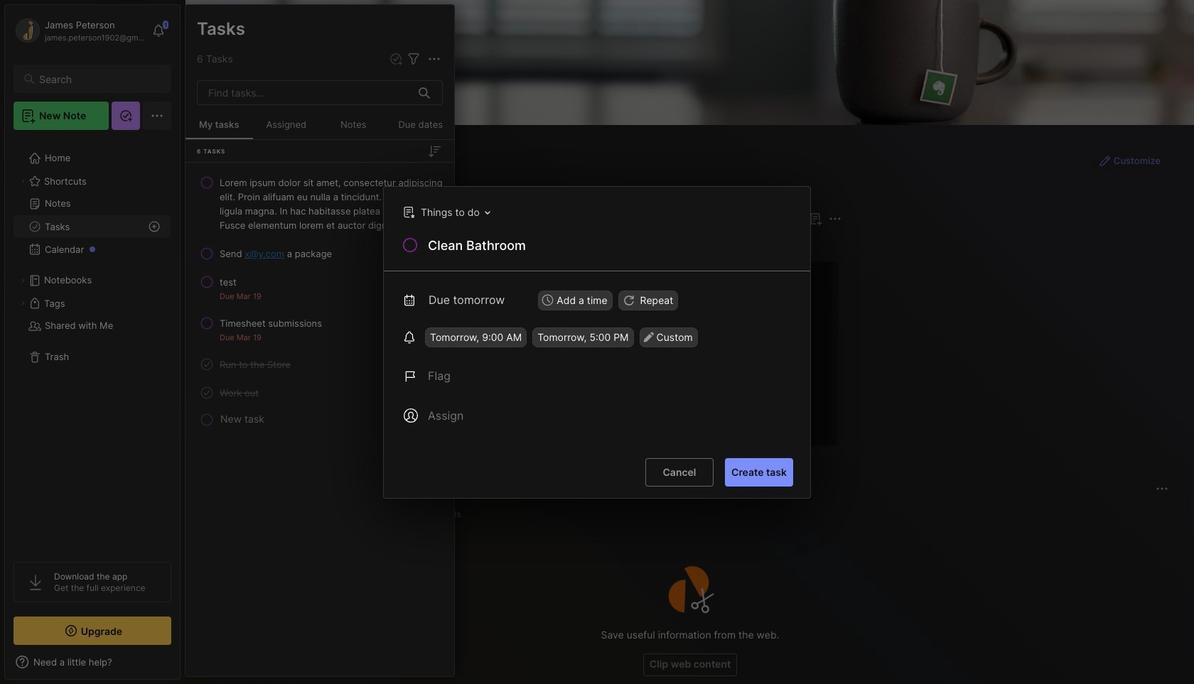 Task type: locate. For each thing, give the bounding box(es) containing it.
1 row from the top
[[191, 170, 449, 238]]

tree
[[5, 139, 180, 550]]

test 2 cell
[[220, 275, 237, 289]]

row group
[[186, 169, 455, 430], [208, 262, 1195, 455]]

5 row from the top
[[191, 352, 449, 378]]

work out 5 cell
[[220, 386, 259, 400]]

2 row from the top
[[191, 241, 449, 267]]

lorem ipsum dolor sit amet, consectetur adipiscing elit. proin alifuam eu nulla a tincidunt. curabitur ut ligula magna. in hac habitasse platea dictumst. fusce elementum lorem et auctor dignissim. proin eget mi id urna euismod consectetur. pellentesque porttitor ac urna quis fermentum: 0 cell
[[220, 176, 443, 233]]

tab list
[[211, 236, 840, 253], [211, 506, 1167, 524]]

tab
[[211, 236, 253, 253], [259, 236, 316, 253], [211, 506, 266, 524], [320, 506, 380, 524], [385, 506, 422, 524], [428, 506, 468, 524]]

None search field
[[39, 70, 159, 87]]

Find tasks… text field
[[200, 81, 410, 105]]

send x@y.com a package 1 cell
[[220, 247, 332, 261]]

Enter task text field
[[427, 237, 794, 257]]

run to the store 4 cell
[[220, 358, 291, 372]]

2 tab list from the top
[[211, 506, 1167, 524]]

1 tab list from the top
[[211, 236, 840, 253]]

timesheet submissions 3 cell
[[220, 317, 322, 331]]

tree inside the main element
[[5, 139, 180, 550]]

none search field inside the main element
[[39, 70, 159, 87]]

row
[[191, 170, 449, 238], [191, 241, 449, 267], [191, 270, 449, 308], [191, 311, 449, 349], [191, 352, 449, 378], [191, 381, 449, 406]]

0 vertical spatial tab list
[[211, 236, 840, 253]]

Search text field
[[39, 73, 159, 86]]

3 row from the top
[[191, 270, 449, 308]]

1 vertical spatial tab list
[[211, 506, 1167, 524]]

4 row from the top
[[191, 311, 449, 349]]



Task type: describe. For each thing, give the bounding box(es) containing it.
new task image
[[389, 52, 403, 66]]

main element
[[0, 0, 185, 685]]

expand tags image
[[18, 299, 27, 308]]

6 row from the top
[[191, 381, 449, 406]]

expand notebooks image
[[18, 277, 27, 285]]

Go to note or move task field
[[396, 202, 496, 222]]

thumbnail image
[[349, 361, 403, 415]]



Task type: vqa. For each thing, say whether or not it's contained in the screenshot.
Work out 5 cell
yes



